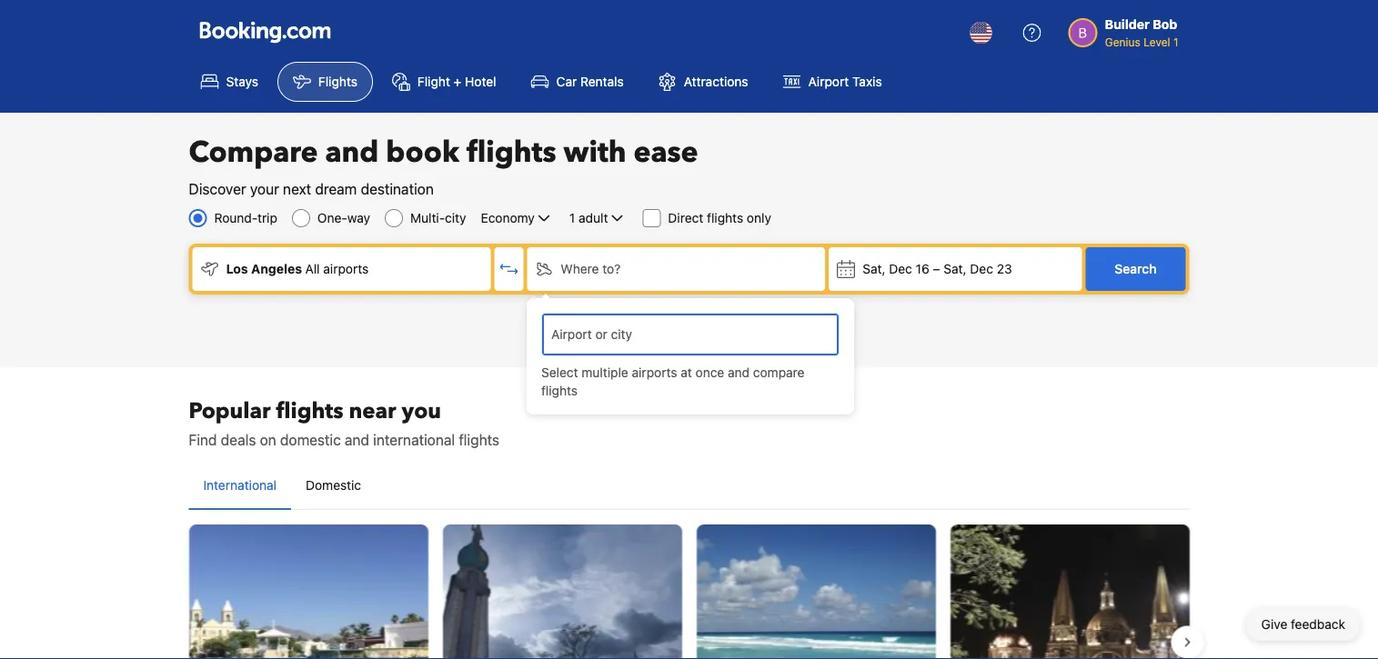 Task type: vqa. For each thing, say whether or not it's contained in the screenshot.
give feedback
yes



Task type: describe. For each thing, give the bounding box(es) containing it.
compare
[[753, 365, 805, 380]]

23
[[997, 262, 1012, 277]]

next
[[283, 181, 311, 198]]

one-way
[[317, 211, 370, 226]]

direct
[[668, 211, 703, 226]]

only
[[747, 211, 771, 226]]

select
[[541, 365, 578, 380]]

2 dec from the left
[[970, 262, 993, 277]]

and inside compare and book flights with ease discover your next dream destination
[[325, 133, 379, 172]]

los angeles to cancún image
[[696, 525, 935, 659]]

1 adult button
[[567, 207, 628, 229]]

airport taxis
[[808, 74, 882, 89]]

flight + hotel link
[[377, 62, 512, 102]]

trip
[[257, 211, 277, 226]]

rentals
[[580, 74, 624, 89]]

feedback
[[1291, 617, 1345, 632]]

los angeles to guadalajara image
[[950, 525, 1189, 659]]

multi-city
[[410, 211, 466, 226]]

flights inside compare and book flights with ease discover your next dream destination
[[467, 133, 556, 172]]

international button
[[189, 462, 291, 509]]

builder bob genius level 1
[[1105, 17, 1178, 48]]

where
[[561, 262, 599, 277]]

1 sat, from the left
[[862, 262, 885, 277]]

you
[[402, 396, 441, 426]]

airport taxis link
[[767, 62, 897, 102]]

1 inside 'popup button'
[[569, 211, 575, 226]]

give feedback
[[1261, 617, 1345, 632]]

international
[[373, 432, 455, 449]]

airports inside select multiple airports at once and compare flights
[[632, 365, 677, 380]]

adult
[[579, 211, 608, 226]]

dream
[[315, 181, 357, 198]]

attractions
[[684, 74, 748, 89]]

flights inside select multiple airports at once and compare flights
[[541, 383, 578, 398]]

los angeles to san josé del cabo image
[[189, 525, 428, 659]]

attractions link
[[643, 62, 764, 102]]

round-trip
[[214, 211, 277, 226]]

bob
[[1153, 17, 1177, 32]]

0 horizontal spatial airports
[[323, 262, 369, 277]]

search
[[1115, 262, 1157, 277]]

deals
[[221, 432, 256, 449]]

domestic
[[280, 432, 341, 449]]

Airport or city text field
[[549, 325, 831, 345]]

level
[[1143, 35, 1170, 48]]

and inside popular flights near you find deals on domestic and international flights
[[345, 432, 369, 449]]

multiple
[[582, 365, 628, 380]]

–
[[933, 262, 940, 277]]

book
[[386, 133, 459, 172]]

direct flights only
[[668, 211, 771, 226]]

1 dec from the left
[[889, 262, 912, 277]]

16
[[916, 262, 929, 277]]

flights
[[318, 74, 357, 89]]

near
[[349, 396, 396, 426]]

1 adult
[[569, 211, 608, 226]]

discover
[[189, 181, 246, 198]]

where to?
[[561, 262, 621, 277]]

one-
[[317, 211, 347, 226]]

2 sat, from the left
[[944, 262, 967, 277]]



Task type: locate. For each thing, give the bounding box(es) containing it.
1 left adult
[[569, 211, 575, 226]]

dec
[[889, 262, 912, 277], [970, 262, 993, 277]]

0 horizontal spatial sat,
[[862, 262, 885, 277]]

1 vertical spatial and
[[728, 365, 750, 380]]

tab list
[[189, 462, 1189, 511]]

booking.com logo image
[[200, 21, 331, 43], [200, 21, 331, 43]]

popular
[[189, 396, 271, 426]]

once
[[695, 365, 724, 380]]

taxis
[[852, 74, 882, 89]]

give feedback button
[[1247, 609, 1360, 641]]

0 vertical spatial airports
[[323, 262, 369, 277]]

region
[[174, 518, 1204, 659]]

and right once
[[728, 365, 750, 380]]

0 horizontal spatial dec
[[889, 262, 912, 277]]

builder
[[1105, 17, 1150, 32]]

international
[[203, 478, 277, 493]]

flight + hotel
[[417, 74, 496, 89]]

hotel
[[465, 74, 496, 89]]

flights
[[467, 133, 556, 172], [707, 211, 743, 226], [541, 383, 578, 398], [276, 396, 343, 426], [459, 432, 499, 449]]

sat, dec 16 – sat, dec 23 button
[[829, 247, 1082, 291]]

ease
[[634, 133, 698, 172]]

where to? button
[[527, 247, 825, 291]]

tab list containing international
[[189, 462, 1189, 511]]

sat, left 16
[[862, 262, 885, 277]]

give
[[1261, 617, 1287, 632]]

airports right all
[[323, 262, 369, 277]]

search button
[[1086, 247, 1186, 291]]

compare and book flights with ease discover your next dream destination
[[189, 133, 698, 198]]

dec left 16
[[889, 262, 912, 277]]

flights right "international"
[[459, 432, 499, 449]]

0 vertical spatial 1
[[1173, 35, 1178, 48]]

1 vertical spatial 1
[[569, 211, 575, 226]]

car rentals
[[556, 74, 624, 89]]

your
[[250, 181, 279, 198]]

los angeles all airports
[[226, 262, 369, 277]]

0 horizontal spatial 1
[[569, 211, 575, 226]]

to?
[[602, 262, 621, 277]]

dec left 23
[[970, 262, 993, 277]]

and down near on the left bottom
[[345, 432, 369, 449]]

select multiple airports at once and compare flights
[[541, 365, 805, 398]]

way
[[347, 211, 370, 226]]

stays
[[226, 74, 258, 89]]

angeles
[[251, 262, 302, 277]]

sat, dec 16 – sat, dec 23
[[862, 262, 1012, 277]]

stays link
[[185, 62, 274, 102]]

on
[[260, 432, 276, 449]]

at
[[681, 365, 692, 380]]

1 horizontal spatial 1
[[1173, 35, 1178, 48]]

and inside select multiple airports at once and compare flights
[[728, 365, 750, 380]]

flights link
[[277, 62, 373, 102]]

sat,
[[862, 262, 885, 277], [944, 262, 967, 277]]

car
[[556, 74, 577, 89]]

1 horizontal spatial airports
[[632, 365, 677, 380]]

flight
[[417, 74, 450, 89]]

airport
[[808, 74, 849, 89]]

genius
[[1105, 35, 1140, 48]]

and
[[325, 133, 379, 172], [728, 365, 750, 380], [345, 432, 369, 449]]

domestic
[[306, 478, 361, 493]]

popular flights near you find deals on domestic and international flights
[[189, 396, 499, 449]]

destination
[[361, 181, 434, 198]]

compare
[[189, 133, 318, 172]]

1 horizontal spatial sat,
[[944, 262, 967, 277]]

1
[[1173, 35, 1178, 48], [569, 211, 575, 226]]

flights up domestic
[[276, 396, 343, 426]]

economy
[[481, 211, 535, 226]]

0 vertical spatial and
[[325, 133, 379, 172]]

flights up economy
[[467, 133, 556, 172]]

airports
[[323, 262, 369, 277], [632, 365, 677, 380]]

with
[[564, 133, 626, 172]]

flights left only
[[707, 211, 743, 226]]

1 horizontal spatial dec
[[970, 262, 993, 277]]

los angeles to san salvador image
[[443, 525, 682, 659]]

1 vertical spatial airports
[[632, 365, 677, 380]]

2 vertical spatial and
[[345, 432, 369, 449]]

round-
[[214, 211, 257, 226]]

car rentals link
[[515, 62, 639, 102]]

and up dream
[[325, 133, 379, 172]]

city
[[445, 211, 466, 226]]

flights down the select
[[541, 383, 578, 398]]

sat, right –
[[944, 262, 967, 277]]

los
[[226, 262, 248, 277]]

multi-
[[410, 211, 445, 226]]

+
[[454, 74, 461, 89]]

find
[[189, 432, 217, 449]]

1 right level
[[1173, 35, 1178, 48]]

all
[[305, 262, 320, 277]]

1 inside builder bob genius level 1
[[1173, 35, 1178, 48]]

airports left the at
[[632, 365, 677, 380]]

domestic button
[[291, 462, 376, 509]]



